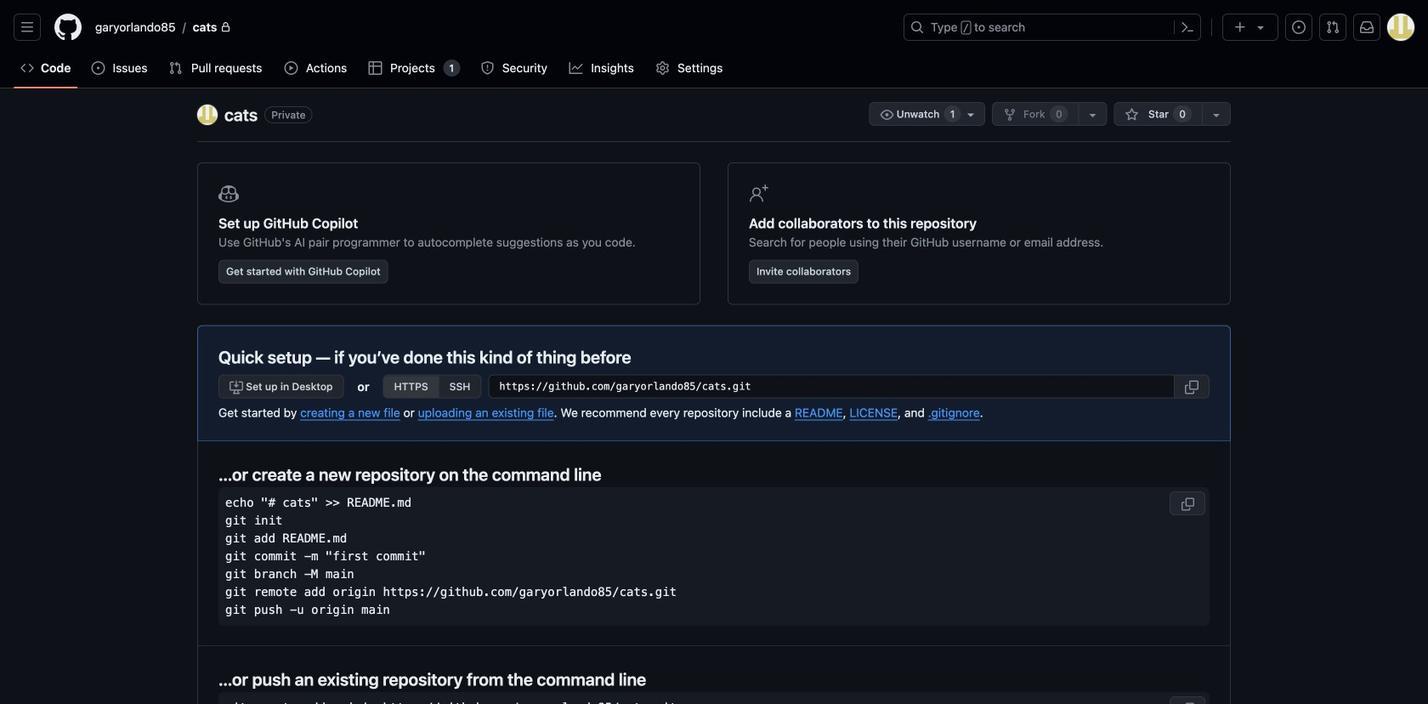 Task type: vqa. For each thing, say whether or not it's contained in the screenshot.
dgravitate link
no



Task type: locate. For each thing, give the bounding box(es) containing it.
0 vertical spatial copy to clipboard image
[[1186, 381, 1199, 394]]

git pull request image
[[1327, 20, 1340, 34]]

notifications image
[[1361, 20, 1374, 34]]

add this repository to a list image
[[1210, 108, 1224, 122]]

copy to clipboard image
[[1186, 381, 1199, 394], [1181, 498, 1195, 511], [1181, 702, 1195, 704]]

repo forked image
[[1004, 108, 1017, 122]]

0 users starred this repository element
[[1174, 105, 1192, 122]]

issue opened image
[[1293, 20, 1306, 34]]

graph image
[[570, 61, 583, 75]]

lock image
[[221, 22, 231, 32]]

list
[[88, 14, 894, 41]]

code image
[[20, 61, 34, 75]]

command palette image
[[1181, 20, 1195, 34]]

desktop download image
[[230, 381, 243, 394]]

issue opened image
[[91, 61, 105, 75]]

homepage image
[[54, 14, 82, 41]]

person add image
[[749, 184, 770, 204]]

plus image
[[1234, 20, 1248, 34]]

2 vertical spatial copy to clipboard image
[[1181, 702, 1195, 704]]

eye image
[[881, 108, 894, 122]]



Task type: describe. For each thing, give the bounding box(es) containing it.
owner avatar image
[[197, 105, 218, 125]]

star image
[[1126, 108, 1139, 122]]

gear image
[[656, 61, 670, 75]]

shield image
[[481, 61, 494, 75]]

table image
[[369, 61, 382, 75]]

see your forks of this repository image
[[1087, 108, 1100, 122]]

Clone URL text field
[[488, 375, 1175, 398]]

play image
[[285, 61, 298, 75]]

triangle down image
[[1254, 20, 1268, 34]]

1 vertical spatial copy to clipboard image
[[1181, 498, 1195, 511]]

copilot image
[[219, 184, 239, 204]]

git pull request image
[[169, 61, 183, 75]]



